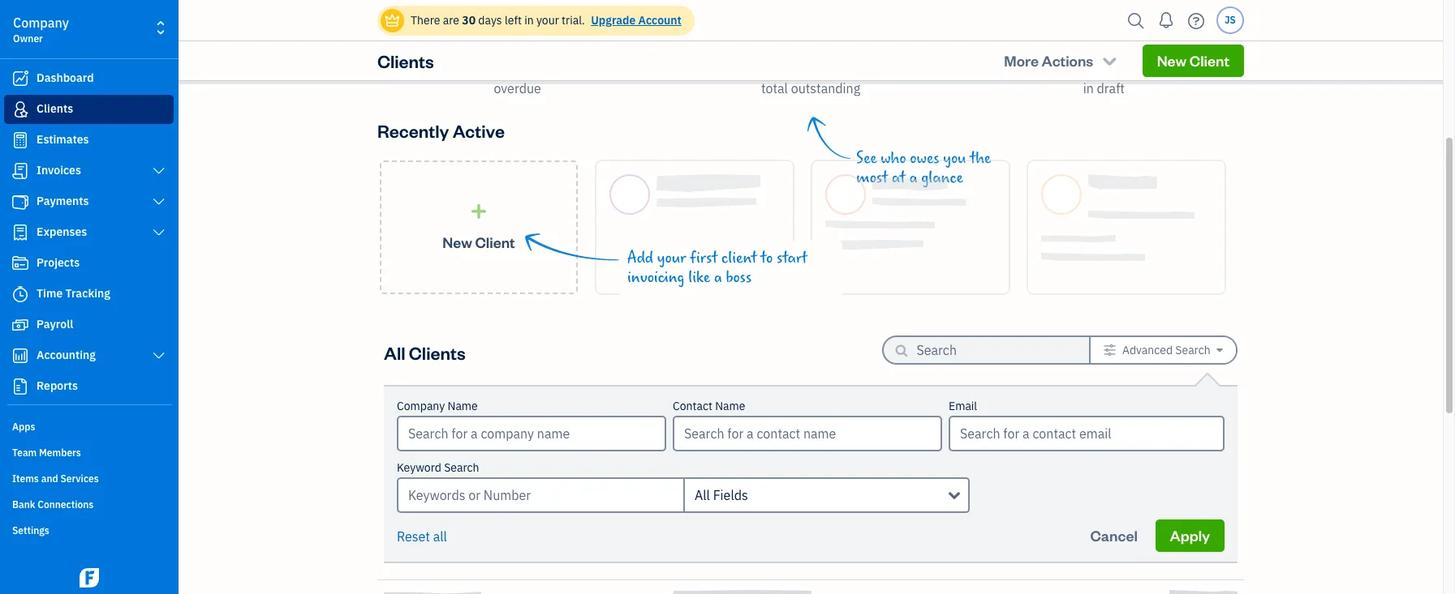 Task type: vqa. For each thing, say whether or not it's contained in the screenshot.
Apply
yes



Task type: locate. For each thing, give the bounding box(es) containing it.
new client down go to help image
[[1157, 51, 1230, 70]]

1 vertical spatial search
[[444, 461, 479, 476]]

0 horizontal spatial $0
[[498, 37, 537, 75]]

dashboard link
[[4, 64, 174, 93]]

to
[[761, 249, 773, 268]]

2 vertical spatial chevron large down image
[[151, 226, 166, 239]]

Search text field
[[917, 338, 1063, 364]]

in right left
[[524, 13, 534, 28]]

2 name from the left
[[715, 399, 745, 414]]

1 horizontal spatial in
[[1083, 80, 1094, 97]]

chevron large down image
[[151, 165, 166, 178], [151, 196, 166, 209], [151, 226, 166, 239]]

1 vertical spatial client
[[475, 233, 515, 251]]

1 horizontal spatial client
[[1190, 51, 1230, 70]]

time tracking link
[[4, 280, 174, 309]]

new client
[[1157, 51, 1230, 70], [443, 233, 515, 251]]

new down the plus icon
[[443, 233, 472, 251]]

1 horizontal spatial search
[[1175, 343, 1211, 358]]

go to help image
[[1183, 9, 1209, 33]]

2 horizontal spatial $0
[[1085, 37, 1123, 75]]

$0 inside $0 overdue
[[498, 37, 537, 75]]

0 vertical spatial new client link
[[1142, 45, 1244, 77]]

invoice image
[[11, 163, 30, 179]]

team
[[12, 447, 37, 459]]

add your first client to start invoicing like a boss
[[627, 249, 807, 287]]

all inside field
[[695, 488, 710, 504]]

add
[[627, 249, 653, 268]]

1 vertical spatial a
[[714, 269, 722, 287]]

new client link
[[1142, 45, 1244, 77], [380, 161, 578, 295]]

0 horizontal spatial a
[[714, 269, 722, 287]]

estimates link
[[4, 126, 174, 155]]

clients down crown icon
[[377, 50, 434, 72]]

freshbooks image
[[76, 569, 102, 588]]

1 vertical spatial your
[[657, 249, 686, 268]]

1 horizontal spatial all
[[695, 488, 710, 504]]

contact name
[[673, 399, 745, 414]]

your left trial.
[[536, 13, 559, 28]]

client down go to help image
[[1190, 51, 1230, 70]]

1 name from the left
[[448, 399, 478, 414]]

a right at
[[909, 169, 917, 187]]

more actions
[[1004, 51, 1093, 70]]

new
[[1157, 51, 1187, 70], [443, 233, 472, 251]]

clients up company name
[[409, 341, 466, 364]]

1 horizontal spatial a
[[909, 169, 917, 187]]

name
[[448, 399, 478, 414], [715, 399, 745, 414]]

1 horizontal spatial new
[[1157, 51, 1187, 70]]

$0 total outstanding
[[761, 37, 860, 97]]

name right "contact"
[[715, 399, 745, 414]]

1 horizontal spatial new client
[[1157, 51, 1230, 70]]

$0 up outstanding in the right of the page
[[792, 37, 830, 75]]

$0 up overdue at the top left of the page
[[498, 37, 537, 75]]

a
[[909, 169, 917, 187], [714, 269, 722, 287]]

owes
[[910, 149, 939, 168]]

1 vertical spatial new
[[443, 233, 472, 251]]

email
[[949, 399, 977, 414]]

payment image
[[11, 194, 30, 210]]

chevron large down image inside payments link
[[151, 196, 166, 209]]

0 vertical spatial client
[[1190, 51, 1230, 70]]

items
[[12, 473, 39, 485]]

$0 inside the "$0 in draft"
[[1085, 37, 1123, 75]]

who
[[881, 149, 906, 168]]

search right keyword
[[444, 461, 479, 476]]

left
[[505, 13, 522, 28]]

1 vertical spatial in
[[1083, 80, 1094, 97]]

invoices link
[[4, 157, 174, 186]]

0 vertical spatial your
[[536, 13, 559, 28]]

reset all button
[[397, 528, 447, 547]]

your up invoicing
[[657, 249, 686, 268]]

name down "all clients"
[[448, 399, 478, 414]]

reset
[[397, 529, 430, 545]]

settings link
[[4, 519, 174, 543]]

Search for a company name text field
[[398, 418, 665, 450]]

invoicing
[[627, 269, 685, 287]]

company up owner
[[13, 15, 69, 31]]

main element
[[0, 0, 219, 595]]

$0 up draft
[[1085, 37, 1123, 75]]

accounting link
[[4, 342, 174, 371]]

1 horizontal spatial new client link
[[1142, 45, 1244, 77]]

clients up the estimates
[[37, 101, 73, 116]]

search
[[1175, 343, 1211, 358], [444, 461, 479, 476]]

$0 overdue
[[494, 37, 541, 97]]

search for keyword search
[[444, 461, 479, 476]]

0 horizontal spatial all
[[384, 341, 405, 364]]

1 horizontal spatial your
[[657, 249, 686, 268]]

0 horizontal spatial search
[[444, 461, 479, 476]]

time
[[37, 286, 63, 301]]

plus image
[[469, 203, 488, 220]]

client
[[1190, 51, 1230, 70], [475, 233, 515, 251]]

1 vertical spatial clients
[[37, 101, 73, 116]]

0 vertical spatial company
[[13, 15, 69, 31]]

all for all fields
[[695, 488, 710, 504]]

Search for a contact email text field
[[950, 418, 1223, 450]]

there are 30 days left in your trial. upgrade account
[[411, 13, 682, 28]]

search left caretdown image
[[1175, 343, 1211, 358]]

team members link
[[4, 441, 174, 465]]

a right like
[[714, 269, 722, 287]]

0 vertical spatial new client
[[1157, 51, 1230, 70]]

1 horizontal spatial name
[[715, 399, 745, 414]]

$0 in draft
[[1083, 37, 1125, 97]]

1 horizontal spatial company
[[397, 399, 445, 414]]

timer image
[[11, 286, 30, 303]]

0 vertical spatial in
[[524, 13, 534, 28]]

projects
[[37, 256, 80, 270]]

0 horizontal spatial in
[[524, 13, 534, 28]]

1 vertical spatial company
[[397, 399, 445, 414]]

cancel button
[[1076, 520, 1152, 553]]

2 chevron large down image from the top
[[151, 196, 166, 209]]

are
[[443, 13, 459, 28]]

clients
[[377, 50, 434, 72], [37, 101, 73, 116], [409, 341, 466, 364]]

apply
[[1170, 527, 1210, 545]]

new down notifications icon
[[1157, 51, 1187, 70]]

actions
[[1042, 51, 1093, 70]]

items and services
[[12, 473, 99, 485]]

in
[[524, 13, 534, 28], [1083, 80, 1094, 97]]

apps
[[12, 421, 35, 433]]

1 horizontal spatial $0
[[792, 37, 830, 75]]

company for owner
[[13, 15, 69, 31]]

all up company name
[[384, 341, 405, 364]]

chevron large down image down estimates link
[[151, 165, 166, 178]]

2 $0 from the left
[[792, 37, 830, 75]]

search for advanced search
[[1175, 343, 1211, 358]]

first
[[690, 249, 718, 268]]

1 vertical spatial new client
[[443, 233, 515, 251]]

most
[[856, 169, 888, 187]]

boss
[[726, 269, 752, 287]]

3 $0 from the left
[[1085, 37, 1123, 75]]

like
[[688, 269, 710, 287]]

company down "all clients"
[[397, 399, 445, 414]]

name for company name
[[448, 399, 478, 414]]

1 vertical spatial chevron large down image
[[151, 196, 166, 209]]

0 horizontal spatial new client link
[[380, 161, 578, 295]]

tracking
[[65, 286, 110, 301]]

0 vertical spatial all
[[384, 341, 405, 364]]

1 vertical spatial all
[[695, 488, 710, 504]]

3 chevron large down image from the top
[[151, 226, 166, 239]]

keyword search
[[397, 461, 479, 476]]

2 vertical spatial clients
[[409, 341, 466, 364]]

0 horizontal spatial name
[[448, 399, 478, 414]]

js
[[1225, 14, 1236, 26]]

all left fields at the bottom of the page
[[695, 488, 710, 504]]

overdue
[[494, 80, 541, 97]]

bank connections
[[12, 499, 94, 511]]

all
[[384, 341, 405, 364], [695, 488, 710, 504]]

0 horizontal spatial your
[[536, 13, 559, 28]]

0 horizontal spatial company
[[13, 15, 69, 31]]

1 $0 from the left
[[498, 37, 537, 75]]

new client down the plus icon
[[443, 233, 515, 251]]

connections
[[38, 499, 94, 511]]

expense image
[[11, 225, 30, 241]]

clients inside main element
[[37, 101, 73, 116]]

0 vertical spatial search
[[1175, 343, 1211, 358]]

the
[[970, 149, 991, 168]]

in inside the "$0 in draft"
[[1083, 80, 1094, 97]]

chevron large down image down payments link
[[151, 226, 166, 239]]

1 vertical spatial new client link
[[380, 161, 578, 295]]

client image
[[11, 101, 30, 118]]

0 vertical spatial a
[[909, 169, 917, 187]]

search inside advanced search dropdown button
[[1175, 343, 1211, 358]]

0 vertical spatial chevron large down image
[[151, 165, 166, 178]]

dashboard image
[[11, 71, 30, 87]]

Keywords or Number text field
[[397, 478, 683, 514]]

owner
[[13, 32, 43, 45]]

in left draft
[[1083, 80, 1094, 97]]

name for contact name
[[715, 399, 745, 414]]

company inside main element
[[13, 15, 69, 31]]

0 horizontal spatial client
[[475, 233, 515, 251]]

client down the plus icon
[[475, 233, 515, 251]]

1 chevron large down image from the top
[[151, 165, 166, 178]]

you
[[943, 149, 966, 168]]

a inside add your first client to start invoicing like a boss
[[714, 269, 722, 287]]

$0 inside $0 total outstanding
[[792, 37, 830, 75]]

chevron large down image up expenses link
[[151, 196, 166, 209]]

your
[[536, 13, 559, 28], [657, 249, 686, 268]]



Task type: describe. For each thing, give the bounding box(es) containing it.
0 horizontal spatial new
[[443, 233, 472, 251]]

apps link
[[4, 415, 174, 439]]

$0 for $0 total outstanding
[[792, 37, 830, 75]]

contact
[[673, 399, 712, 414]]

settings image
[[1103, 344, 1116, 357]]

bank connections link
[[4, 493, 174, 517]]

expenses link
[[4, 218, 174, 248]]

cancel
[[1090, 527, 1138, 545]]

settings
[[12, 525, 49, 537]]

and
[[41, 473, 58, 485]]

recently
[[377, 119, 449, 142]]

draft
[[1097, 80, 1125, 97]]

project image
[[11, 256, 30, 272]]

chevron large down image for payments
[[151, 196, 166, 209]]

recently active
[[377, 119, 505, 142]]

all for all clients
[[384, 341, 405, 364]]

apply button
[[1155, 520, 1225, 553]]

your inside add your first client to start invoicing like a boss
[[657, 249, 686, 268]]

30
[[462, 13, 476, 28]]

expenses
[[37, 225, 87, 239]]

all clients
[[384, 341, 466, 364]]

invoices
[[37, 163, 81, 178]]

notifications image
[[1153, 4, 1179, 37]]

items and services link
[[4, 467, 174, 491]]

advanced search button
[[1090, 338, 1236, 364]]

chevron large down image for expenses
[[151, 226, 166, 239]]

advanced
[[1122, 343, 1173, 358]]

fields
[[713, 488, 748, 504]]

at
[[892, 169, 906, 187]]

trial.
[[562, 13, 585, 28]]

total
[[761, 80, 788, 97]]

All Fields field
[[683, 478, 970, 514]]

chevron large down image for invoices
[[151, 165, 166, 178]]

advanced search
[[1122, 343, 1211, 358]]

caretdown image
[[1217, 344, 1223, 357]]

company owner
[[13, 15, 69, 45]]

more actions button
[[990, 45, 1133, 77]]

days
[[478, 13, 502, 28]]

a inside see who owes you the most at a glance
[[909, 169, 917, 187]]

payroll link
[[4, 311, 174, 340]]

more
[[1004, 51, 1039, 70]]

client
[[721, 249, 757, 268]]

there
[[411, 13, 440, 28]]

company name
[[397, 399, 478, 414]]

report image
[[11, 379, 30, 395]]

reset all
[[397, 529, 447, 545]]

reports
[[37, 379, 78, 394]]

Search for a contact name text field
[[674, 418, 941, 450]]

0 vertical spatial new
[[1157, 51, 1187, 70]]

js button
[[1217, 6, 1244, 34]]

accounting
[[37, 348, 96, 363]]

chevrondown image
[[1100, 53, 1119, 69]]

dashboard
[[37, 71, 94, 85]]

members
[[39, 447, 81, 459]]

see who owes you the most at a glance
[[856, 149, 991, 187]]

company for name
[[397, 399, 445, 414]]

payroll
[[37, 317, 73, 332]]

clients link
[[4, 95, 174, 124]]

payments
[[37, 194, 89, 209]]

0 vertical spatial clients
[[377, 50, 434, 72]]

estimate image
[[11, 132, 30, 149]]

start
[[777, 249, 807, 268]]

services
[[60, 473, 99, 485]]

money image
[[11, 317, 30, 334]]

chart image
[[11, 348, 30, 364]]

reports link
[[4, 373, 174, 402]]

search image
[[1123, 9, 1149, 33]]

payments link
[[4, 187, 174, 217]]

time tracking
[[37, 286, 110, 301]]

upgrade
[[591, 13, 636, 28]]

team members
[[12, 447, 81, 459]]

bank
[[12, 499, 35, 511]]

all
[[433, 529, 447, 545]]

outstanding
[[791, 80, 860, 97]]

keyword
[[397, 461, 441, 476]]

$0 for $0 overdue
[[498, 37, 537, 75]]

projects link
[[4, 249, 174, 278]]

upgrade account link
[[588, 13, 682, 28]]

active
[[453, 119, 505, 142]]

0 horizontal spatial new client
[[443, 233, 515, 251]]

$0 for $0 in draft
[[1085, 37, 1123, 75]]

all fields
[[695, 488, 748, 504]]

crown image
[[384, 12, 401, 29]]

estimates
[[37, 132, 89, 147]]

glance
[[921, 169, 963, 187]]

see
[[856, 149, 877, 168]]

chevron large down image
[[151, 350, 166, 363]]

account
[[638, 13, 682, 28]]



